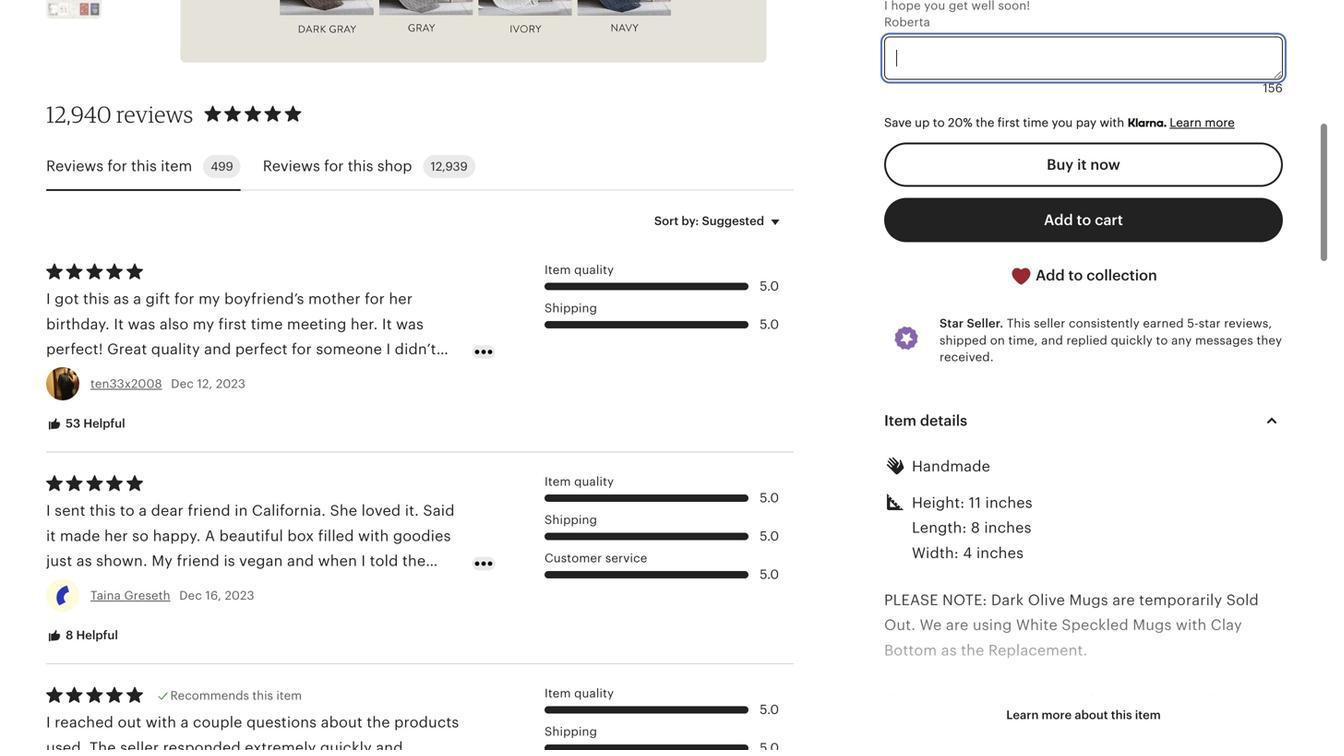 Task type: describe. For each thing, give the bounding box(es) containing it.
klarna.
[[1128, 116, 1167, 130]]

2 was from the left
[[396, 316, 424, 333]]

replacement.
[[989, 642, 1088, 659]]

to left collection
[[1069, 267, 1083, 284]]

12,940
[[46, 100, 112, 128]]

ten33x2008
[[90, 377, 162, 391]]

1 horizontal spatial item
[[276, 689, 302, 703]]

1 horizontal spatial are
[[1113, 592, 1135, 609]]

3 shipping from the top
[[545, 725, 597, 739]]

you inside pick the handmade hygge gift box with a blanket and socks that works best for any occasion - whether you want to send hugs and love to a friend who's goi
[[1239, 718, 1265, 734]]

add to cart
[[1044, 212, 1123, 228]]

buy it now
[[1047, 156, 1120, 173]]

2 she from the left
[[178, 578, 203, 595]]

that
[[929, 718, 958, 734]]

handmade
[[946, 693, 1022, 709]]

quickly inside i sent this to a dear friend in california. she loved it. said it made her so happy. a beautiful box filled with goodies just as shown. my friend is vegan and when i told the seller she told me she would add vegan chocolate. love this shop. shipped quickly and perfectly.
[[184, 603, 236, 620]]

0 vertical spatial told
[[370, 553, 398, 570]]

star seller.
[[940, 317, 1004, 331]]

for down 12,940 reviews in the left of the page
[[107, 158, 127, 175]]

and right blanket
[[1239, 693, 1266, 709]]

didn't
[[395, 341, 436, 358]]

love
[[1052, 743, 1081, 750]]

0 vertical spatial friend
[[188, 503, 231, 519]]

speckled
[[1062, 617, 1129, 634]]

blanket
[[1182, 693, 1235, 709]]

any inside this seller consistently earned 5-star reviews, shipped on time, and replied quickly to any messages they received.
[[1172, 334, 1192, 347]]

perfect
[[235, 341, 288, 358]]

collection
[[1087, 267, 1157, 284]]

customer service
[[545, 552, 648, 565]]

sent
[[55, 503, 85, 519]]

helpful for i sent this to a dear friend in california. she loved it. said it made her so happy. a beautiful box filled with goodies just as shown. my friend is vegan and when i told the seller she told me she would add vegan chocolate. love this shop. shipped quickly and perfectly.
[[76, 629, 118, 643]]

shipped
[[120, 603, 180, 620]]

it inside buy it now button
[[1077, 156, 1087, 173]]

taina
[[90, 589, 121, 603]]

time inside save up to 20% the first time you pay with klarna. learn more
[[1023, 116, 1049, 129]]

using
[[973, 617, 1012, 634]]

replied
[[1067, 334, 1108, 347]]

and inside this seller consistently earned 5-star reviews, shipped on time, and replied quickly to any messages they received.
[[1041, 334, 1063, 347]]

a
[[205, 528, 215, 544]]

width:
[[912, 545, 959, 562]]

and left when
[[287, 553, 314, 570]]

with inside save up to 20% the first time you pay with klarna. learn more
[[1100, 116, 1124, 129]]

first inside save up to 20% the first time you pay with klarna. learn more
[[998, 116, 1020, 129]]

a down occasion
[[1104, 743, 1113, 750]]

ten33x2008 link
[[90, 377, 162, 391]]

my
[[152, 553, 173, 570]]

0 horizontal spatial mugs
[[1069, 592, 1108, 609]]

-
[[1166, 718, 1171, 734]]

1 vertical spatial dec
[[179, 589, 202, 603]]

this seller consistently earned 5-star reviews, shipped on time, and replied quickly to any messages they received.
[[940, 317, 1282, 364]]

want
[[884, 743, 919, 750]]

by:
[[682, 214, 699, 228]]

recommends
[[170, 689, 249, 703]]

and down add
[[240, 603, 267, 620]]

meeting
[[287, 316, 347, 333]]

learn more button
[[1170, 116, 1235, 129]]

and down best
[[1020, 743, 1048, 750]]

as inside please note: dark olive mugs are temporarily sold out. we are using white speckled mugs with clay bottom as the replacement.
[[941, 642, 957, 659]]

reviews,
[[1224, 317, 1272, 331]]

buy
[[1047, 156, 1074, 173]]

and inside i got this as a gift for my boyfriend's mother for her birthday. it was also my first time meeting her. it was perfect! great quality and perfect for someone i didn't know very well.
[[204, 341, 231, 358]]

beautiful
[[219, 528, 283, 544]]

you inside save up to 20% the first time you pay with klarna. learn more
[[1052, 116, 1073, 129]]

this left shop.
[[46, 603, 72, 620]]

for down meeting
[[292, 341, 312, 358]]

sort
[[654, 214, 679, 228]]

0 horizontal spatial are
[[946, 617, 969, 634]]

shop
[[377, 158, 412, 175]]

her.
[[351, 316, 378, 333]]

suggested
[[702, 214, 764, 228]]

53 helpful
[[63, 417, 125, 431]]

with inside pick the handmade hygge gift box with a blanket and socks that works best for any occasion - whether you want to send hugs and love to a friend who's goi
[[1135, 693, 1165, 709]]

bottom
[[884, 642, 937, 659]]

clay
[[1211, 617, 1242, 634]]

works
[[962, 718, 1004, 734]]

on
[[990, 334, 1005, 347]]

temporarily
[[1139, 592, 1222, 609]]

1 she from the left
[[89, 578, 114, 595]]

for left shop
[[324, 158, 344, 175]]

love
[[415, 578, 448, 595]]

taina greseth dec 16, 2023
[[90, 589, 254, 603]]

helpful for i got this as a gift for my boyfriend's mother for her birthday. it was also my first time meeting her. it was perfect! great quality and perfect for someone i didn't know very well.
[[83, 417, 125, 431]]

is
[[224, 553, 235, 570]]

this left shop
[[348, 158, 373, 175]]

time inside i got this as a gift for my boyfriend's mother for her birthday. it was also my first time meeting her. it was perfect! great quality and perfect for someone i didn't know very well.
[[251, 316, 283, 333]]

messages
[[1195, 334, 1253, 347]]

2 vertical spatial inches
[[977, 545, 1024, 562]]

made
[[60, 528, 100, 544]]

shipped
[[940, 334, 987, 347]]

also
[[160, 316, 189, 333]]

add
[[255, 578, 282, 595]]

birthday.
[[46, 316, 110, 333]]

item inside dropdown button
[[1135, 708, 1161, 722]]

would
[[207, 578, 251, 595]]

20%
[[948, 116, 973, 129]]

12,
[[197, 377, 213, 391]]

shipping for i sent this to a dear friend in california. she loved it. said it made her so happy. a beautiful box filled with goodies just as shown. my friend is vegan and when i told the seller she told me she would add vegan chocolate. love this shop. shipped quickly and perfectly.
[[545, 513, 597, 527]]

details
[[920, 413, 968, 429]]

quickly inside this seller consistently earned 5-star reviews, shipped on time, and replied quickly to any messages they received.
[[1111, 334, 1153, 347]]

3 5.0 from the top
[[760, 491, 779, 505]]

she
[[330, 503, 357, 519]]

this down reviews
[[131, 158, 157, 175]]

shipping for i got this as a gift for my boyfriend's mother for her birthday. it was also my first time meeting her. it was perfect! great quality and perfect for someone i didn't know very well.
[[545, 301, 597, 315]]

2 it from the left
[[382, 316, 392, 333]]

0 vertical spatial dec
[[171, 377, 194, 391]]

white
[[1016, 617, 1058, 634]]

2 5.0 from the top
[[760, 318, 779, 332]]

more inside dropdown button
[[1042, 708, 1072, 722]]

height:
[[912, 495, 965, 511]]

mother
[[308, 291, 361, 307]]

reviews
[[116, 100, 193, 128]]

me
[[151, 578, 174, 595]]

learn inside dropdown button
[[1006, 708, 1039, 722]]

to down that on the right
[[923, 743, 938, 750]]

great
[[107, 341, 147, 358]]

gift inside i got this as a gift for my boyfriend's mother for her birthday. it was also my first time meeting her. it was perfect! great quality and perfect for someone i didn't know very well.
[[146, 291, 170, 307]]

time,
[[1008, 334, 1038, 347]]

note:
[[943, 592, 987, 609]]

they
[[1257, 334, 1282, 347]]

received.
[[940, 350, 994, 364]]

0 vertical spatial 2023
[[216, 377, 246, 391]]

1 vertical spatial inches
[[984, 520, 1032, 536]]

got
[[55, 291, 79, 307]]

seller.
[[967, 317, 1004, 331]]

53
[[66, 417, 80, 431]]

Add your personalization text field
[[884, 36, 1283, 80]]

please
[[884, 592, 938, 609]]

the inside please note: dark olive mugs are temporarily sold out. we are using white speckled mugs with clay bottom as the replacement.
[[961, 642, 985, 659]]

8 inside 8 helpful button
[[66, 629, 73, 643]]

the inside pick the handmade hygge gift box with a blanket and socks that works best for any occasion - whether you want to send hugs and love to a friend who's goi
[[918, 693, 942, 709]]

ten33x2008 dec 12, 2023
[[90, 377, 246, 391]]

1 vertical spatial mugs
[[1133, 617, 1172, 634]]

add to cart button
[[884, 198, 1283, 242]]

1 vertical spatial 2023
[[225, 589, 254, 603]]

8 helpful button
[[32, 619, 132, 653]]

item details button
[[868, 399, 1300, 443]]

0 vertical spatial inches
[[985, 495, 1033, 511]]

1 5.0 from the top
[[760, 279, 779, 294]]

any inside pick the handmade hygge gift box with a blanket and socks that works best for any occasion - whether you want to send hugs and love to a friend who's goi
[[1068, 718, 1093, 734]]

3 item quality from the top
[[545, 687, 614, 700]]

this inside i got this as a gift for my boyfriend's mother for her birthday. it was also my first time meeting her. it was perfect! great quality and perfect for someone i didn't know very well.
[[83, 291, 109, 307]]

length:
[[912, 520, 967, 536]]



Task type: vqa. For each thing, say whether or not it's contained in the screenshot.
Pet Supplies link
no



Task type: locate. For each thing, give the bounding box(es) containing it.
0 vertical spatial my
[[199, 291, 220, 307]]

it right her.
[[382, 316, 392, 333]]

1 vertical spatial as
[[76, 553, 92, 570]]

and up 12,
[[204, 341, 231, 358]]

0 vertical spatial helpful
[[83, 417, 125, 431]]

reviews
[[46, 158, 104, 175], [263, 158, 320, 175]]

seller inside this seller consistently earned 5-star reviews, shipped on time, and replied quickly to any messages they received.
[[1034, 317, 1066, 331]]

2 horizontal spatial as
[[941, 642, 957, 659]]

her up didn't
[[389, 291, 413, 307]]

you right whether
[[1239, 718, 1265, 734]]

seller inside i sent this to a dear friend in california. she loved it. said it made her so happy. a beautiful box filled with goodies just as shown. my friend is vegan and when i told the seller she told me she would add vegan chocolate. love this shop. shipped quickly and perfectly.
[[46, 578, 85, 595]]

0 vertical spatial you
[[1052, 116, 1073, 129]]

my right also
[[193, 316, 214, 333]]

you left pay
[[1052, 116, 1073, 129]]

2 horizontal spatial item
[[1135, 708, 1161, 722]]

1 vertical spatial first
[[218, 316, 247, 333]]

first inside i got this as a gift for my boyfriend's mother for her birthday. it was also my first time meeting her. it was perfect! great quality and perfect for someone i didn't know very well.
[[218, 316, 247, 333]]

told
[[370, 553, 398, 570], [118, 578, 147, 595]]

0 horizontal spatial first
[[218, 316, 247, 333]]

a up the 'great'
[[133, 291, 141, 307]]

0 vertical spatial add
[[1044, 212, 1073, 228]]

add for add to collection
[[1036, 267, 1065, 284]]

1 horizontal spatial told
[[370, 553, 398, 570]]

customer
[[545, 552, 602, 565]]

mugs down 'temporarily'
[[1133, 617, 1172, 634]]

1 horizontal spatial 8
[[971, 520, 980, 536]]

1 vertical spatial quickly
[[184, 603, 236, 620]]

0 vertical spatial it
[[1077, 156, 1087, 173]]

2 item quality from the top
[[545, 475, 614, 489]]

vegan up perfectly.
[[286, 578, 330, 595]]

handmade
[[912, 459, 991, 475]]

0 horizontal spatial item
[[161, 158, 192, 175]]

1 vertical spatial are
[[946, 617, 969, 634]]

reviews right 499
[[263, 158, 320, 175]]

reviews down 12,940
[[46, 158, 104, 175]]

pick the handmade hygge gift box with a blanket and socks that works best for any occasion - whether you want to send hugs and love to a friend who's goi
[[884, 693, 1279, 750]]

0 horizontal spatial time
[[251, 316, 283, 333]]

inches right 11
[[985, 495, 1033, 511]]

this right sent
[[90, 503, 116, 519]]

with inside please note: dark olive mugs are temporarily sold out. we are using white speckled mugs with clay bottom as the replacement.
[[1176, 617, 1207, 634]]

1 horizontal spatial you
[[1239, 718, 1265, 734]]

was up the 'great'
[[128, 316, 156, 333]]

shipping
[[545, 301, 597, 315], [545, 513, 597, 527], [545, 725, 597, 739]]

0 horizontal spatial seller
[[46, 578, 85, 595]]

dec left 12,
[[171, 377, 194, 391]]

1 vertical spatial gift
[[1075, 693, 1100, 709]]

156
[[1263, 81, 1283, 95]]

item left 499
[[161, 158, 192, 175]]

item right recommends
[[276, 689, 302, 703]]

2 vertical spatial item quality
[[545, 687, 614, 700]]

friend for want
[[1117, 743, 1160, 750]]

0 horizontal spatial it
[[46, 528, 56, 544]]

11
[[969, 495, 981, 511]]

1 horizontal spatial it
[[382, 316, 392, 333]]

it right buy
[[1077, 156, 1087, 173]]

0 horizontal spatial box
[[287, 528, 314, 544]]

2 reviews from the left
[[263, 158, 320, 175]]

time up buy
[[1023, 116, 1049, 129]]

1 horizontal spatial she
[[178, 578, 203, 595]]

are down note:
[[946, 617, 969, 634]]

1 vertical spatial it
[[46, 528, 56, 544]]

0 vertical spatial gift
[[146, 291, 170, 307]]

1 horizontal spatial time
[[1023, 116, 1049, 129]]

pick
[[884, 693, 914, 709]]

friend down occasion
[[1117, 743, 1160, 750]]

california.
[[252, 503, 326, 519]]

reviews for reviews for this item
[[46, 158, 104, 175]]

chocolate.
[[334, 578, 411, 595]]

the down goodies at the bottom left
[[402, 553, 426, 570]]

4 5.0 from the top
[[760, 530, 779, 544]]

to inside save up to 20% the first time you pay with klarna. learn more
[[933, 116, 945, 129]]

dear
[[151, 503, 184, 519]]

friend down a
[[177, 553, 220, 570]]

1 horizontal spatial mugs
[[1133, 617, 1172, 634]]

gift
[[146, 291, 170, 307], [1075, 693, 1100, 709]]

1 vertical spatial her
[[104, 528, 128, 544]]

0 vertical spatial box
[[287, 528, 314, 544]]

add left cart
[[1044, 212, 1073, 228]]

1 vertical spatial item quality
[[545, 475, 614, 489]]

box inside pick the handmade hygge gift box with a blanket and socks that works best for any occasion - whether you want to send hugs and love to a friend who's goi
[[1104, 693, 1131, 709]]

0 horizontal spatial 8
[[66, 629, 73, 643]]

as inside i sent this to a dear friend in california. she loved it. said it made her so happy. a beautiful box filled with goodies just as shown. my friend is vegan and when i told the seller she told me she would add vegan chocolate. love this shop. shipped quickly and perfectly.
[[76, 553, 92, 570]]

i right when
[[361, 553, 366, 570]]

please note: dark olive mugs are temporarily sold out. we are using white speckled mugs with clay bottom as the replacement.
[[884, 592, 1259, 659]]

tab list
[[46, 144, 794, 191]]

my left boyfriend's
[[199, 291, 220, 307]]

1 vertical spatial helpful
[[76, 629, 118, 643]]

for up also
[[174, 291, 195, 307]]

with down 'temporarily'
[[1176, 617, 1207, 634]]

for up love
[[1043, 718, 1064, 734]]

1 shipping from the top
[[545, 301, 597, 315]]

first right 20%
[[998, 116, 1020, 129]]

any
[[1172, 334, 1192, 347], [1068, 718, 1093, 734]]

perfectly.
[[271, 603, 339, 620]]

shown.
[[96, 553, 148, 570]]

0 vertical spatial item quality
[[545, 263, 614, 277]]

item quality
[[545, 263, 614, 277], [545, 475, 614, 489], [545, 687, 614, 700]]

filled
[[318, 528, 354, 544]]

2 vertical spatial shipping
[[545, 725, 597, 739]]

2023 right 12,
[[216, 377, 246, 391]]

and
[[1041, 334, 1063, 347], [204, 341, 231, 358], [287, 553, 314, 570], [240, 603, 267, 620], [1239, 693, 1266, 709], [1020, 743, 1048, 750]]

someone
[[316, 341, 382, 358]]

1 vertical spatial more
[[1042, 708, 1072, 722]]

gift up also
[[146, 291, 170, 307]]

1 vertical spatial learn
[[1006, 708, 1039, 722]]

as up the 'great'
[[113, 291, 129, 307]]

inches right length:
[[984, 520, 1032, 536]]

1 horizontal spatial reviews
[[263, 158, 320, 175]]

to inside i sent this to a dear friend in california. she loved it. said it made her so happy. a beautiful box filled with goodies just as shown. my friend is vegan and when i told the seller she told me she would add vegan chocolate. love this shop. shipped quickly and perfectly.
[[120, 503, 135, 519]]

it inside i sent this to a dear friend in california. she loved it. said it made her so happy. a beautiful box filled with goodies just as shown. my friend is vegan and when i told the seller she told me she would add vegan chocolate. love this shop. shipped quickly and perfectly.
[[46, 528, 56, 544]]

more up love
[[1042, 708, 1072, 722]]

1 horizontal spatial was
[[396, 316, 424, 333]]

0 vertical spatial 8
[[971, 520, 980, 536]]

tab list containing reviews for this item
[[46, 144, 794, 191]]

0 vertical spatial as
[[113, 291, 129, 307]]

1 vertical spatial box
[[1104, 693, 1131, 709]]

0 vertical spatial item
[[161, 158, 192, 175]]

a
[[133, 291, 141, 307], [139, 503, 147, 519], [1169, 693, 1178, 709], [1104, 743, 1113, 750]]

said
[[423, 503, 455, 519]]

box up occasion
[[1104, 693, 1131, 709]]

more
[[1205, 116, 1235, 129], [1042, 708, 1072, 722]]

1 it from the left
[[114, 316, 124, 333]]

helpful right 53
[[83, 417, 125, 431]]

dark
[[991, 592, 1024, 609]]

a left 'dear'
[[139, 503, 147, 519]]

2 vertical spatial as
[[941, 642, 957, 659]]

was up didn't
[[396, 316, 424, 333]]

8
[[971, 520, 980, 536], [66, 629, 73, 643]]

quickly down consistently
[[1111, 334, 1153, 347]]

perfect!
[[46, 341, 103, 358]]

mugs
[[1069, 592, 1108, 609], [1133, 617, 1172, 634]]

who's
[[1164, 743, 1204, 750]]

any up love
[[1068, 718, 1093, 734]]

0 vertical spatial are
[[1113, 592, 1135, 609]]

her inside i sent this to a dear friend in california. she loved it. said it made her so happy. a beautiful box filled with goodies just as shown. my friend is vegan and when i told the seller she told me she would add vegan chocolate. love this shop. shipped quickly and perfectly.
[[104, 528, 128, 544]]

1 vertical spatial friend
[[177, 553, 220, 570]]

save
[[884, 116, 912, 129]]

a inside i sent this to a dear friend in california. she loved it. said it made her so happy. a beautiful box filled with goodies just as shown. my friend is vegan and when i told the seller she told me she would add vegan chocolate. love this shop. shipped quickly and perfectly.
[[139, 503, 147, 519]]

the
[[976, 116, 995, 129], [402, 553, 426, 570], [961, 642, 985, 659], [918, 693, 942, 709]]

learn right klarna.
[[1170, 116, 1202, 129]]

and right time,
[[1041, 334, 1063, 347]]

she left 16,
[[178, 578, 203, 595]]

2 vertical spatial friend
[[1117, 743, 1160, 750]]

as
[[113, 291, 129, 307], [76, 553, 92, 570], [941, 642, 957, 659]]

item quality for i sent this to a dear friend in california. she loved it. said it made her so happy. a beautiful box filled with goodies just as shown. my friend is vegan and when i told the seller she told me she would add vegan chocolate. love this shop. shipped quickly and perfectly.
[[545, 475, 614, 489]]

with
[[1100, 116, 1124, 129], [358, 528, 389, 544], [1176, 617, 1207, 634], [1135, 693, 1165, 709]]

item
[[161, 158, 192, 175], [276, 689, 302, 703], [1135, 708, 1161, 722]]

1 was from the left
[[128, 316, 156, 333]]

boyfriend's
[[224, 291, 304, 307]]

i left got
[[46, 291, 51, 307]]

1 horizontal spatial box
[[1104, 693, 1131, 709]]

this inside dropdown button
[[1111, 708, 1132, 722]]

1 horizontal spatial as
[[113, 291, 129, 307]]

6 5.0 from the top
[[760, 703, 779, 717]]

0 vertical spatial quickly
[[1111, 334, 1153, 347]]

this right got
[[83, 291, 109, 307]]

as down we
[[941, 642, 957, 659]]

1 vertical spatial my
[[193, 316, 214, 333]]

the down using
[[961, 642, 985, 659]]

0 vertical spatial more
[[1205, 116, 1235, 129]]

0 vertical spatial mugs
[[1069, 592, 1108, 609]]

0 horizontal spatial quickly
[[184, 603, 236, 620]]

with inside i sent this to a dear friend in california. she loved it. said it made her so happy. a beautiful box filled with goodies just as shown. my friend is vegan and when i told the seller she told me she would add vegan chocolate. love this shop. shipped quickly and perfectly.
[[358, 528, 389, 544]]

8 inside height: 11 inches length: 8 inches width: 4 inches
[[971, 520, 980, 536]]

dec
[[171, 377, 194, 391], [179, 589, 202, 603]]

told up chocolate. on the left bottom of page
[[370, 553, 398, 570]]

item inside dropdown button
[[884, 413, 917, 429]]

i left didn't
[[386, 341, 391, 358]]

star
[[1199, 317, 1221, 331]]

this right about
[[1111, 708, 1132, 722]]

2 shipping from the top
[[545, 513, 597, 527]]

a up -
[[1169, 693, 1178, 709]]

quickly down 16,
[[184, 603, 236, 620]]

the up that on the right
[[918, 693, 942, 709]]

occasion
[[1097, 718, 1162, 734]]

learn up hugs at the right of page
[[1006, 708, 1039, 722]]

the right 20%
[[976, 116, 995, 129]]

as inside i got this as a gift for my boyfriend's mother for her birthday. it was also my first time meeting her. it was perfect! great quality and perfect for someone i didn't know very well.
[[113, 291, 129, 307]]

item left -
[[1135, 708, 1161, 722]]

quality inside i got this as a gift for my boyfriend's mother for her birthday. it was also my first time meeting her. it was perfect! great quality and perfect for someone i didn't know very well.
[[151, 341, 200, 358]]

the inside i sent this to a dear friend in california. she loved it. said it made her so happy. a beautiful box filled with goodies just as shown. my friend is vegan and when i told the seller she told me she would add vegan chocolate. love this shop. shipped quickly and perfectly.
[[402, 553, 426, 570]]

first
[[998, 116, 1020, 129], [218, 316, 247, 333]]

we
[[920, 617, 942, 634]]

0 vertical spatial learn
[[1170, 116, 1202, 129]]

1 horizontal spatial first
[[998, 116, 1020, 129]]

the inside save up to 20% the first time you pay with klarna. learn more
[[976, 116, 995, 129]]

friend inside pick the handmade hygge gift box with a blanket and socks that works best for any occasion - whether you want to send hugs and love to a friend who's goi
[[1117, 743, 1160, 750]]

1 vertical spatial item
[[276, 689, 302, 703]]

0 horizontal spatial it
[[114, 316, 124, 333]]

to down earned
[[1156, 334, 1168, 347]]

helpful down shop.
[[76, 629, 118, 643]]

to right love
[[1085, 743, 1100, 750]]

item quality for i got this as a gift for my boyfriend's mother for her birthday. it was also my first time meeting her. it was perfect! great quality and perfect for someone i didn't know very well.
[[545, 263, 614, 277]]

socks
[[884, 718, 925, 734]]

1 horizontal spatial her
[[389, 291, 413, 307]]

reviews for reviews for this shop
[[263, 158, 320, 175]]

1 vertical spatial seller
[[46, 578, 85, 595]]

learn inside save up to 20% the first time you pay with klarna. learn more
[[1170, 116, 1202, 129]]

add for add to cart
[[1044, 212, 1073, 228]]

1 vertical spatial told
[[118, 578, 147, 595]]

0 vertical spatial vegan
[[239, 553, 283, 570]]

1 vertical spatial shipping
[[545, 513, 597, 527]]

1 vertical spatial any
[[1068, 718, 1093, 734]]

1 vertical spatial vegan
[[286, 578, 330, 595]]

about
[[1075, 708, 1108, 722]]

499
[[211, 159, 233, 173]]

0 horizontal spatial her
[[104, 528, 128, 544]]

0 horizontal spatial reviews
[[46, 158, 104, 175]]

service
[[605, 552, 648, 565]]

friend for box
[[177, 553, 220, 570]]

her left 'so'
[[104, 528, 128, 544]]

sort by: suggested
[[654, 214, 764, 228]]

dec left 16,
[[179, 589, 202, 603]]

roberta
[[884, 15, 930, 29]]

this
[[1007, 317, 1031, 331]]

with right pay
[[1100, 116, 1124, 129]]

0 horizontal spatial she
[[89, 578, 114, 595]]

her
[[389, 291, 413, 307], [104, 528, 128, 544]]

0 vertical spatial seller
[[1034, 317, 1066, 331]]

0 horizontal spatial learn
[[1006, 708, 1039, 722]]

are up speckled
[[1113, 592, 1135, 609]]

1 horizontal spatial it
[[1077, 156, 1087, 173]]

add down 'add to cart' button
[[1036, 267, 1065, 284]]

12,939
[[431, 159, 468, 173]]

just
[[46, 553, 72, 570]]

now
[[1091, 156, 1120, 173]]

for inside pick the handmade hygge gift box with a blanket and socks that works best for any occasion - whether you want to send hugs and love to a friend who's goi
[[1043, 718, 1064, 734]]

height: 11 inches length: 8 inches width: 4 inches
[[912, 495, 1033, 562]]

whether
[[1175, 718, 1235, 734]]

vegan up add
[[239, 553, 283, 570]]

to up 'so'
[[120, 503, 135, 519]]

item inside tab list
[[161, 158, 192, 175]]

1 horizontal spatial quickly
[[1111, 334, 1153, 347]]

5 5.0 from the top
[[760, 568, 779, 582]]

mugs up speckled
[[1069, 592, 1108, 609]]

1 horizontal spatial any
[[1172, 334, 1192, 347]]

helpful
[[83, 417, 125, 431], [76, 629, 118, 643]]

very
[[88, 366, 119, 383]]

to inside this seller consistently earned 5-star reviews, shipped on time, and replied quickly to any messages they received.
[[1156, 334, 1168, 347]]

1 reviews from the left
[[46, 158, 104, 175]]

1 horizontal spatial learn
[[1170, 116, 1202, 129]]

reviews for this shop
[[263, 158, 412, 175]]

told down shown.
[[118, 578, 147, 595]]

gift right hygge
[[1075, 693, 1100, 709]]

0 vertical spatial first
[[998, 116, 1020, 129]]

seller right this
[[1034, 317, 1066, 331]]

0 horizontal spatial vegan
[[239, 553, 283, 570]]

to left cart
[[1077, 212, 1091, 228]]

0 horizontal spatial was
[[128, 316, 156, 333]]

any down 5-
[[1172, 334, 1192, 347]]

her inside i got this as a gift for my boyfriend's mother for her birthday. it was also my first time meeting her. it was perfect! great quality and perfect for someone i didn't know very well.
[[389, 291, 413, 307]]

taina greseth link
[[90, 589, 170, 603]]

this right recommends
[[252, 689, 273, 703]]

2023 right 16,
[[225, 589, 254, 603]]

1 vertical spatial 8
[[66, 629, 73, 643]]

with up occasion
[[1135, 693, 1165, 709]]

for up her.
[[365, 291, 385, 307]]

my
[[199, 291, 220, 307], [193, 316, 214, 333]]

add to collection
[[1032, 267, 1157, 284]]

0 horizontal spatial gift
[[146, 291, 170, 307]]

first up perfect
[[218, 316, 247, 333]]

more right klarna.
[[1205, 116, 1235, 129]]

1 vertical spatial add
[[1036, 267, 1065, 284]]

0 horizontal spatial any
[[1068, 718, 1093, 734]]

0 horizontal spatial you
[[1052, 116, 1073, 129]]

2 vertical spatial item
[[1135, 708, 1161, 722]]

seller down just
[[46, 578, 85, 595]]

1 horizontal spatial vegan
[[286, 578, 330, 595]]

it up the 'great'
[[114, 316, 124, 333]]

box inside i sent this to a dear friend in california. she loved it. said it made her so happy. a beautiful box filled with goodies just as shown. my friend is vegan and when i told the seller she told me she would add vegan chocolate. love this shop. shipped quickly and perfectly.
[[287, 528, 314, 544]]

friend up a
[[188, 503, 231, 519]]

i sent this to a dear friend in california. she loved it. said it made her so happy. a beautiful box filled with goodies just as shown. my friend is vegan and when i told the seller she told me she would add vegan chocolate. love this shop. shipped quickly and perfectly.
[[46, 503, 455, 620]]

know
[[46, 366, 84, 383]]

0 horizontal spatial told
[[118, 578, 147, 595]]

1 horizontal spatial seller
[[1034, 317, 1066, 331]]

it up just
[[46, 528, 56, 544]]

0 vertical spatial shipping
[[545, 301, 597, 315]]

to right up
[[933, 116, 945, 129]]

more inside save up to 20% the first time you pay with klarna. learn more
[[1205, 116, 1235, 129]]

box down california.
[[287, 528, 314, 544]]

8 helpful
[[63, 629, 118, 643]]

1 horizontal spatial more
[[1205, 116, 1235, 129]]

sold
[[1227, 592, 1259, 609]]

out.
[[884, 617, 916, 634]]

1 item quality from the top
[[545, 263, 614, 277]]

recommends this item
[[170, 689, 302, 703]]

when
[[318, 553, 357, 570]]

a inside i got this as a gift for my boyfriend's mother for her birthday. it was also my first time meeting her. it was perfect! great quality and perfect for someone i didn't know very well.
[[133, 291, 141, 307]]

was
[[128, 316, 156, 333], [396, 316, 424, 333]]

with down loved
[[358, 528, 389, 544]]

gift inside pick the handmade hygge gift box with a blanket and socks that works best for any occasion - whether you want to send hugs and love to a friend who's goi
[[1075, 693, 1100, 709]]

time down boyfriend's
[[251, 316, 283, 333]]

i left sent
[[46, 503, 51, 519]]



